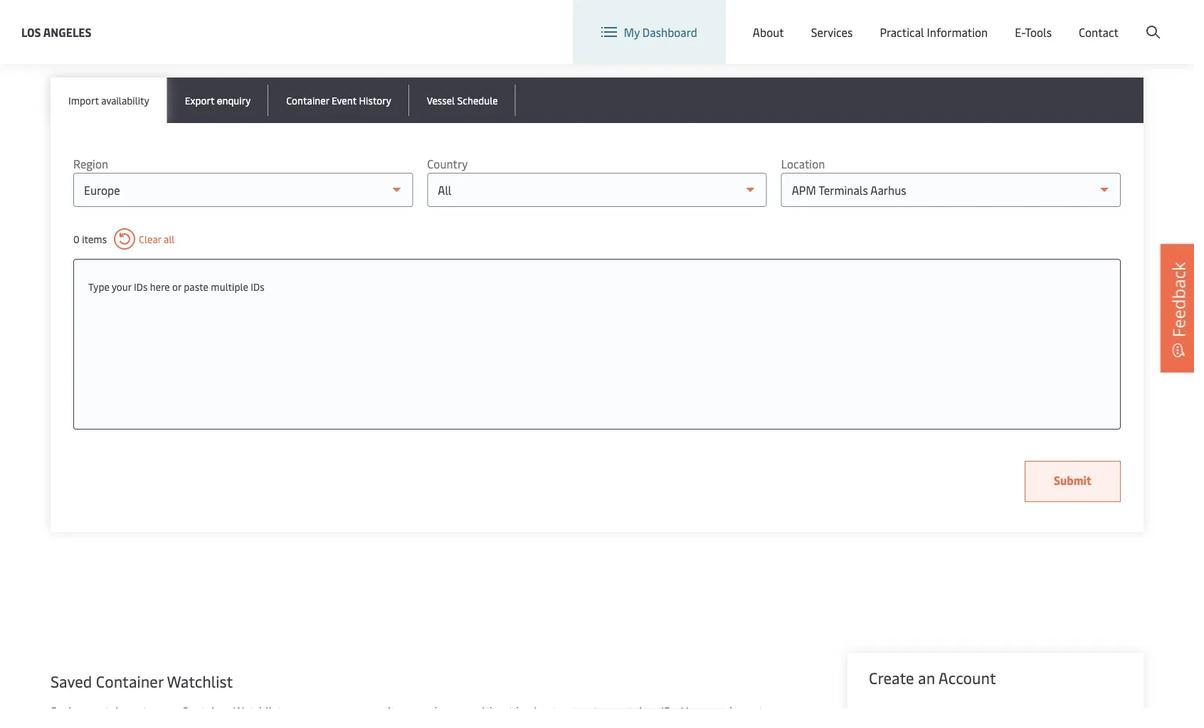 Task type: describe. For each thing, give the bounding box(es) containing it.
0 items
[[73, 232, 107, 246]]

practical information
[[880, 24, 988, 40]]

1 ids from the left
[[134, 280, 148, 293]]

switch location
[[794, 13, 874, 28]]

multiple
[[211, 280, 248, 293]]

tab list containing import availability
[[51, 78, 1144, 123]]

or
[[172, 280, 181, 293]]

watchlist
[[167, 671, 233, 692]]

container event history button
[[269, 78, 409, 123]]

saved container watchlist
[[51, 671, 233, 692]]

0
[[73, 232, 80, 246]]

feedback
[[1167, 262, 1190, 338]]

1 vertical spatial container
[[96, 671, 163, 692]]

information
[[927, 24, 988, 40]]

event
[[332, 93, 357, 107]]

vessel
[[427, 93, 455, 107]]

dashboard
[[643, 24, 698, 40]]

create an account
[[869, 668, 996, 689]]

global menu
[[920, 13, 985, 29]]

region
[[73, 156, 108, 172]]

clear all button
[[114, 229, 175, 250]]

location inside button
[[831, 13, 874, 28]]

clear
[[139, 232, 161, 246]]

e-tools
[[1015, 24, 1052, 40]]

container inside container event history button
[[286, 93, 329, 107]]

0 horizontal spatial account
[[939, 668, 996, 689]]

vessel schedule button
[[409, 78, 516, 123]]

about
[[753, 24, 784, 40]]

services button
[[811, 0, 853, 64]]

/
[[1083, 13, 1087, 28]]

global menu button
[[889, 0, 999, 42]]

practical
[[880, 24, 925, 40]]

saved
[[51, 671, 92, 692]]

1 horizontal spatial create
[[1090, 13, 1123, 28]]

contact button
[[1079, 0, 1119, 64]]

all
[[164, 232, 175, 246]]

submit
[[1054, 473, 1092, 488]]

contact
[[1079, 24, 1119, 40]]

login
[[1052, 13, 1080, 28]]



Task type: locate. For each thing, give the bounding box(es) containing it.
los
[[21, 24, 41, 40]]

paste
[[184, 280, 209, 293]]

export еnquiry
[[185, 93, 251, 107]]

import availability button
[[51, 78, 167, 123]]

import availability
[[68, 93, 149, 107]]

create left an
[[869, 668, 915, 689]]

availability
[[101, 93, 149, 107]]

about button
[[753, 0, 784, 64]]

1 vertical spatial create
[[869, 668, 915, 689]]

account right contact at right top
[[1125, 13, 1167, 28]]

container event history
[[286, 93, 391, 107]]

export еnquiry button
[[167, 78, 269, 123]]

1 vertical spatial account
[[939, 668, 996, 689]]

container left event
[[286, 93, 329, 107]]

country
[[427, 156, 468, 172]]

ids right multiple on the left
[[251, 280, 265, 293]]

an
[[918, 668, 935, 689]]

services
[[811, 24, 853, 40]]

0 vertical spatial location
[[831, 13, 874, 28]]

0 horizontal spatial create
[[869, 668, 915, 689]]

1 horizontal spatial location
[[831, 13, 874, 28]]

1 vertical spatial location
[[781, 156, 825, 172]]

switch
[[794, 13, 828, 28]]

login / create account
[[1052, 13, 1167, 28]]

account right an
[[939, 668, 996, 689]]

e-tools button
[[1015, 0, 1052, 64]]

clear all
[[139, 232, 175, 246]]

account
[[1125, 13, 1167, 28], [939, 668, 996, 689]]

vessel schedule
[[427, 93, 498, 107]]

los angeles
[[21, 24, 91, 40]]

los angeles link
[[21, 23, 91, 41]]

0 horizontal spatial ids
[[134, 280, 148, 293]]

container
[[286, 93, 329, 107], [96, 671, 163, 692]]

type your ids here or paste multiple ids
[[88, 280, 265, 293]]

schedule
[[457, 93, 498, 107]]

0 horizontal spatial container
[[96, 671, 163, 692]]

type
[[88, 280, 109, 293]]

1 horizontal spatial ids
[[251, 280, 265, 293]]

submit button
[[1025, 461, 1121, 503]]

tab list
[[51, 78, 1144, 123]]

history
[[359, 93, 391, 107]]

here
[[150, 280, 170, 293]]

еnquiry
[[217, 93, 251, 107]]

your
[[112, 280, 131, 293]]

my dashboard button
[[601, 0, 698, 64]]

my
[[624, 24, 640, 40]]

import
[[68, 93, 99, 107]]

feedback button
[[1161, 244, 1195, 373]]

angeles
[[43, 24, 91, 40]]

global
[[920, 13, 953, 29]]

practical information button
[[880, 0, 988, 64]]

login / create account link
[[1026, 0, 1167, 42]]

my dashboard
[[624, 24, 698, 40]]

0 vertical spatial account
[[1125, 13, 1167, 28]]

container right saved
[[96, 671, 163, 692]]

switch location button
[[771, 13, 874, 29]]

create
[[1090, 13, 1123, 28], [869, 668, 915, 689]]

items
[[82, 232, 107, 246]]

1 horizontal spatial container
[[286, 93, 329, 107]]

e-
[[1015, 24, 1025, 40]]

export
[[185, 93, 214, 107]]

menu
[[956, 13, 985, 29]]

2 ids from the left
[[251, 280, 265, 293]]

0 vertical spatial create
[[1090, 13, 1123, 28]]

0 horizontal spatial location
[[781, 156, 825, 172]]

ids right your at the top left
[[134, 280, 148, 293]]

1 horizontal spatial account
[[1125, 13, 1167, 28]]

location
[[831, 13, 874, 28], [781, 156, 825, 172]]

create right /
[[1090, 13, 1123, 28]]

tools
[[1025, 24, 1052, 40]]

ids
[[134, 280, 148, 293], [251, 280, 265, 293]]

0 vertical spatial container
[[286, 93, 329, 107]]



Task type: vqa. For each thing, say whether or not it's contained in the screenshot.
An API (Application Programming Interface) is a software intermediary that allows two applications to talk to each other. APM Terminals' innovative, industry-leading APIs enable customers to pull real-time container status data from its Terminal Operating Systems, into their own internal systems, such as a Logistics or Transport Management System (TMS).
no



